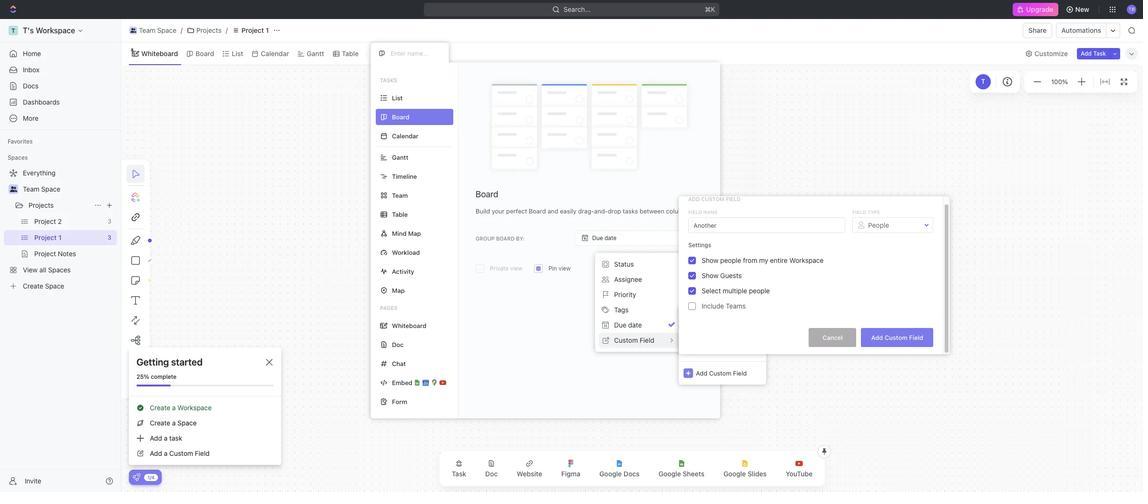 Task type: vqa. For each thing, say whether or not it's contained in the screenshot.
Google Docs
yes



Task type: describe. For each thing, give the bounding box(es) containing it.
inbox
[[23, 66, 40, 74]]

search...
[[564, 5, 591, 13]]

activity
[[392, 268, 414, 275]]

Enter name... field
[[390, 49, 441, 58]]

show for show guests
[[702, 272, 719, 280]]

1 vertical spatial calendar
[[392, 132, 419, 140]]

0 horizontal spatial map
[[392, 287, 405, 294]]

guests
[[720, 272, 742, 280]]

t
[[982, 78, 985, 85]]

website button
[[509, 454, 550, 484]]

Search... text field
[[698, 310, 762, 325]]

include teams
[[702, 302, 746, 310]]

entire
[[770, 256, 788, 265]]

select
[[702, 287, 721, 295]]

team space link inside tree
[[23, 182, 115, 197]]

getting
[[137, 357, 169, 368]]

add inside dropdown button
[[696, 369, 708, 377]]

custom field
[[614, 336, 655, 344]]

Enter name... text field
[[689, 217, 846, 233]]

assignee button
[[599, 272, 679, 287]]

spaces
[[8, 154, 28, 161]]

0 vertical spatial calendar
[[261, 49, 289, 57]]

timeline
[[392, 172, 417, 180]]

cancel
[[823, 334, 843, 341]]

add a task
[[150, 434, 182, 443]]

automations
[[1062, 26, 1102, 34]]

1 vertical spatial list
[[392, 94, 403, 102]]

1/4
[[148, 475, 155, 480]]

settings
[[689, 242, 711, 249]]

priority button
[[599, 287, 679, 303]]

tree inside sidebar navigation
[[4, 166, 117, 294]]

by:
[[516, 235, 525, 242]]

task inside button
[[452, 470, 466, 478]]

1 horizontal spatial team space link
[[127, 25, 179, 36]]

youtube
[[786, 470, 813, 478]]

project
[[242, 26, 264, 34]]

cancel button
[[809, 328, 857, 347]]

google sheets
[[659, 470, 705, 478]]

0 vertical spatial whiteboard
[[141, 49, 178, 57]]

task inside button
[[1094, 50, 1106, 57]]

share button
[[1023, 23, 1053, 38]]

view button
[[371, 42, 402, 65]]

1 horizontal spatial team space
[[139, 26, 176, 34]]

100%
[[1052, 78, 1068, 86]]

a for custom
[[164, 450, 168, 458]]

0 horizontal spatial projects link
[[29, 198, 90, 213]]

1 horizontal spatial whiteboard
[[392, 322, 426, 330]]

doc button
[[478, 454, 505, 484]]

table inside "table" link
[[342, 49, 359, 57]]

project 1
[[242, 26, 269, 34]]

date for due date button
[[628, 321, 642, 329]]

home link
[[4, 46, 117, 61]]

0 horizontal spatial board
[[196, 49, 214, 57]]

Show people from my entire Workspace checkbox
[[689, 257, 696, 265]]

automations button
[[1057, 23, 1106, 38]]

0 vertical spatial projects
[[196, 26, 222, 34]]

create for create a workspace
[[150, 404, 170, 412]]

customize
[[1035, 49, 1068, 57]]

favorites
[[8, 138, 33, 145]]

user group image
[[10, 187, 17, 192]]

docs link
[[4, 79, 117, 94]]

user group image
[[130, 28, 136, 33]]

team inside sidebar navigation
[[23, 185, 39, 193]]

1 vertical spatial gantt
[[392, 153, 408, 161]]

0 horizontal spatial doc
[[392, 341, 404, 349]]

create a workspace
[[150, 404, 212, 412]]

include
[[702, 302, 724, 310]]

add task
[[1081, 50, 1106, 57]]

view button
[[371, 47, 402, 60]]

teams
[[726, 302, 746, 310]]

show for show people from my entire workspace
[[702, 256, 719, 265]]

my
[[759, 256, 768, 265]]

custom field button
[[599, 333, 679, 348]]

share
[[1029, 26, 1047, 34]]

gantt link
[[305, 47, 324, 60]]

add custom field inside button
[[871, 334, 924, 341]]

task
[[169, 434, 182, 443]]

favorites button
[[4, 136, 37, 148]]

inbox link
[[4, 62, 117, 78]]

people
[[868, 221, 889, 229]]

website
[[517, 470, 542, 478]]

chat
[[392, 360, 406, 368]]

0 horizontal spatial workspace
[[178, 404, 212, 412]]

add a custom field
[[150, 450, 210, 458]]

gantt inside gantt link
[[307, 49, 324, 57]]

project 1 link
[[230, 25, 271, 36]]

whiteboard link
[[139, 47, 178, 60]]

team space inside tree
[[23, 185, 60, 193]]

add custom field inside dropdown button
[[696, 369, 747, 377]]

create for create a space
[[150, 419, 170, 427]]

projects inside sidebar navigation
[[29, 201, 54, 209]]

new
[[1076, 5, 1090, 13]]

25%
[[137, 374, 149, 381]]

onboarding checklist button element
[[133, 474, 140, 482]]

2 vertical spatial board
[[673, 265, 692, 273]]

table link
[[340, 47, 359, 60]]

figma
[[561, 470, 581, 478]]

a for space
[[172, 419, 176, 427]]

2 horizontal spatial team
[[392, 192, 408, 199]]

tags
[[614, 306, 629, 314]]

2 / from the left
[[226, 26, 228, 34]]

list link
[[230, 47, 243, 60]]

⌘k
[[705, 5, 716, 13]]

1 horizontal spatial projects link
[[185, 25, 224, 36]]



Task type: locate. For each thing, give the bounding box(es) containing it.
1 vertical spatial due date
[[614, 321, 642, 329]]

date inside dropdown button
[[605, 235, 617, 242]]

0 vertical spatial date
[[605, 235, 617, 242]]

table right gantt link
[[342, 49, 359, 57]]

0 horizontal spatial date
[[605, 235, 617, 242]]

space down create a workspace
[[178, 419, 197, 427]]

sheets
[[683, 470, 705, 478]]

close image
[[266, 359, 273, 366]]

from
[[743, 256, 758, 265]]

0 horizontal spatial gantt
[[307, 49, 324, 57]]

docs inside button
[[624, 470, 640, 478]]

table up mind
[[392, 211, 408, 218]]

1 vertical spatial docs
[[624, 470, 640, 478]]

gantt left "table" link
[[307, 49, 324, 57]]

1 vertical spatial task
[[452, 470, 466, 478]]

0 vertical spatial gantt
[[307, 49, 324, 57]]

0 horizontal spatial google
[[600, 470, 622, 478]]

1 horizontal spatial team
[[139, 26, 156, 34]]

show guests
[[702, 272, 742, 280]]

space right user group image
[[41, 185, 60, 193]]

team right user group icon
[[139, 26, 156, 34]]

2 horizontal spatial google
[[724, 470, 746, 478]]

google sheets button
[[651, 454, 712, 484]]

/
[[181, 26, 183, 34], [226, 26, 228, 34]]

due date up status
[[592, 235, 617, 242]]

gantt
[[307, 49, 324, 57], [392, 153, 408, 161]]

team space up 'whiteboard' link in the top of the page
[[139, 26, 176, 34]]

Show Guests checkbox
[[689, 272, 696, 280]]

people up guests
[[720, 256, 741, 265]]

0 horizontal spatial table
[[342, 49, 359, 57]]

doc right task button
[[485, 470, 498, 478]]

show people from my entire workspace
[[702, 256, 824, 265]]

list down view
[[392, 94, 403, 102]]

status
[[614, 260, 634, 268]]

0 vertical spatial due
[[592, 235, 603, 242]]

sidebar navigation
[[0, 19, 121, 492]]

date up custom field
[[628, 321, 642, 329]]

tree containing team space
[[4, 166, 117, 294]]

docs inside sidebar navigation
[[23, 82, 39, 90]]

assignee
[[614, 275, 642, 284]]

0 vertical spatial list
[[232, 49, 243, 57]]

priority
[[614, 291, 636, 299]]

workspace up create a space
[[178, 404, 212, 412]]

task left doc button
[[452, 470, 466, 478]]

group board by:
[[476, 235, 525, 242]]

1 horizontal spatial calendar
[[392, 132, 419, 140]]

whiteboard left 'board' link on the top of page
[[141, 49, 178, 57]]

1 horizontal spatial people
[[749, 287, 770, 295]]

google
[[600, 470, 622, 478], [659, 470, 681, 478], [724, 470, 746, 478]]

space inside tree
[[41, 185, 60, 193]]

docs
[[23, 82, 39, 90], [624, 470, 640, 478]]

task down 'automations' button
[[1094, 50, 1106, 57]]

invite
[[25, 477, 41, 485]]

0 vertical spatial projects link
[[185, 25, 224, 36]]

add
[[1081, 50, 1092, 57], [689, 196, 700, 202], [871, 334, 883, 341], [696, 369, 708, 377], [150, 434, 162, 443], [150, 450, 162, 458]]

due date for due date dropdown button
[[592, 235, 617, 242]]

getting started
[[137, 357, 203, 368]]

board left list link
[[196, 49, 214, 57]]

1 vertical spatial date
[[628, 321, 642, 329]]

0 vertical spatial table
[[342, 49, 359, 57]]

1 show from the top
[[702, 256, 719, 265]]

a up create a space
[[172, 404, 176, 412]]

projects
[[196, 26, 222, 34], [29, 201, 54, 209]]

1 vertical spatial people
[[749, 287, 770, 295]]

0 horizontal spatial team
[[23, 185, 39, 193]]

a up task
[[172, 419, 176, 427]]

due date button
[[599, 318, 679, 333]]

customize button
[[1023, 47, 1071, 60]]

show right show people from my entire workspace 'checkbox'
[[702, 256, 719, 265]]

status button
[[599, 257, 679, 272]]

board link
[[194, 47, 214, 60]]

group
[[476, 235, 495, 242]]

1 vertical spatial add custom field
[[871, 334, 924, 341]]

0 vertical spatial doc
[[392, 341, 404, 349]]

1 / from the left
[[181, 26, 183, 34]]

0 vertical spatial create
[[150, 404, 170, 412]]

create up the add a task
[[150, 419, 170, 427]]

name
[[704, 209, 718, 215]]

google for google docs
[[600, 470, 622, 478]]

1 vertical spatial projects
[[29, 201, 54, 209]]

0 vertical spatial team space
[[139, 26, 176, 34]]

tree
[[4, 166, 117, 294]]

1 create from the top
[[150, 404, 170, 412]]

1 horizontal spatial workspace
[[790, 256, 824, 265]]

add inside button
[[1081, 50, 1092, 57]]

due for due date dropdown button
[[592, 235, 603, 242]]

custom inside button
[[885, 334, 908, 341]]

workspace
[[790, 256, 824, 265], [178, 404, 212, 412]]

3 google from the left
[[724, 470, 746, 478]]

due date for due date button
[[614, 321, 642, 329]]

1 horizontal spatial space
[[157, 26, 176, 34]]

tags button
[[599, 303, 679, 318]]

0 vertical spatial people
[[720, 256, 741, 265]]

1 vertical spatial board
[[476, 189, 498, 199]]

google left the "slides"
[[724, 470, 746, 478]]

upgrade
[[1027, 5, 1054, 13]]

0 horizontal spatial task
[[452, 470, 466, 478]]

people button
[[853, 217, 933, 233]]

doc inside button
[[485, 470, 498, 478]]

due date inside due date button
[[614, 321, 642, 329]]

home
[[23, 49, 41, 58]]

form
[[392, 398, 407, 406]]

1 vertical spatial create
[[150, 419, 170, 427]]

1 vertical spatial team space link
[[23, 182, 115, 197]]

0 vertical spatial space
[[157, 26, 176, 34]]

whiteboard up "chat"
[[392, 322, 426, 330]]

0 horizontal spatial team space link
[[23, 182, 115, 197]]

1 vertical spatial team space
[[23, 185, 60, 193]]

google slides
[[724, 470, 767, 478]]

figma button
[[554, 454, 588, 484]]

a for workspace
[[172, 404, 176, 412]]

board up group
[[476, 189, 498, 199]]

team right user group image
[[23, 185, 39, 193]]

1 horizontal spatial task
[[1094, 50, 1106, 57]]

google right 'figma'
[[600, 470, 622, 478]]

1 horizontal spatial gantt
[[392, 153, 408, 161]]

google for google slides
[[724, 470, 746, 478]]

1 horizontal spatial google
[[659, 470, 681, 478]]

embed
[[392, 379, 413, 387]]

team space right user group image
[[23, 185, 60, 193]]

Select multiple people checkbox
[[689, 287, 696, 295]]

1 horizontal spatial table
[[392, 211, 408, 218]]

1 google from the left
[[600, 470, 622, 478]]

type
[[868, 209, 880, 215]]

0 horizontal spatial space
[[41, 185, 60, 193]]

1 horizontal spatial board
[[476, 189, 498, 199]]

task button
[[444, 454, 474, 484]]

1 horizontal spatial date
[[628, 321, 642, 329]]

due date inside due date dropdown button
[[592, 235, 617, 242]]

space up 'whiteboard' link in the top of the page
[[157, 26, 176, 34]]

2 google from the left
[[659, 470, 681, 478]]

1 vertical spatial projects link
[[29, 198, 90, 213]]

people right multiple
[[749, 287, 770, 295]]

2 vertical spatial add custom field
[[696, 369, 747, 377]]

show
[[702, 256, 719, 265], [702, 272, 719, 280]]

show up select
[[702, 272, 719, 280]]

0 horizontal spatial due
[[592, 235, 603, 242]]

1 horizontal spatial doc
[[485, 470, 498, 478]]

field type
[[853, 209, 880, 215]]

1 vertical spatial workspace
[[178, 404, 212, 412]]

1 vertical spatial whiteboard
[[392, 322, 426, 330]]

0 horizontal spatial docs
[[23, 82, 39, 90]]

view
[[383, 49, 398, 57]]

date up status
[[605, 235, 617, 242]]

due date
[[592, 235, 617, 242], [614, 321, 642, 329]]

slides
[[748, 470, 767, 478]]

calendar link
[[259, 47, 289, 60]]

1 vertical spatial show
[[702, 272, 719, 280]]

2 horizontal spatial space
[[178, 419, 197, 427]]

new button
[[1062, 2, 1095, 17]]

2 create from the top
[[150, 419, 170, 427]]

board down show people from my entire workspace 'checkbox'
[[673, 265, 692, 273]]

projects link
[[185, 25, 224, 36], [29, 198, 90, 213]]

google left sheets
[[659, 470, 681, 478]]

0 horizontal spatial whiteboard
[[141, 49, 178, 57]]

calendar
[[261, 49, 289, 57], [392, 132, 419, 140]]

0 vertical spatial board
[[196, 49, 214, 57]]

Include Teams checkbox
[[689, 303, 696, 310]]

complete
[[151, 374, 176, 381]]

date for due date dropdown button
[[605, 235, 617, 242]]

1 vertical spatial due
[[614, 321, 627, 329]]

multiple
[[723, 287, 747, 295]]

1 vertical spatial doc
[[485, 470, 498, 478]]

0 vertical spatial map
[[408, 230, 421, 237]]

2 vertical spatial space
[[178, 419, 197, 427]]

map right mind
[[408, 230, 421, 237]]

add custom field button
[[679, 362, 767, 385]]

youtube button
[[778, 454, 820, 484]]

team space link
[[127, 25, 179, 36], [23, 182, 115, 197]]

due
[[592, 235, 603, 242], [614, 321, 627, 329]]

0 vertical spatial workspace
[[790, 256, 824, 265]]

google inside button
[[659, 470, 681, 478]]

google for google sheets
[[659, 470, 681, 478]]

0 vertical spatial due date
[[592, 235, 617, 242]]

due for due date button
[[614, 321, 627, 329]]

field name
[[689, 209, 718, 215]]

team
[[139, 26, 156, 34], [23, 185, 39, 193], [392, 192, 408, 199]]

0 horizontal spatial calendar
[[261, 49, 289, 57]]

due date button
[[575, 231, 703, 246]]

list down project 1 link
[[232, 49, 243, 57]]

1 horizontal spatial /
[[226, 26, 228, 34]]

upgrade link
[[1013, 3, 1059, 16]]

2 show from the top
[[702, 272, 719, 280]]

0 horizontal spatial projects
[[29, 201, 54, 209]]

add inside button
[[871, 334, 883, 341]]

calendar up the timeline
[[392, 132, 419, 140]]

task
[[1094, 50, 1106, 57], [452, 470, 466, 478]]

team down the timeline
[[392, 192, 408, 199]]

0 vertical spatial task
[[1094, 50, 1106, 57]]

0 horizontal spatial list
[[232, 49, 243, 57]]

0 vertical spatial docs
[[23, 82, 39, 90]]

google docs
[[600, 470, 640, 478]]

1 horizontal spatial map
[[408, 230, 421, 237]]

1 horizontal spatial due
[[614, 321, 627, 329]]

2 horizontal spatial board
[[673, 265, 692, 273]]

due inside button
[[614, 321, 627, 329]]

0 horizontal spatial /
[[181, 26, 183, 34]]

100% button
[[1050, 76, 1070, 87]]

1 vertical spatial map
[[392, 287, 405, 294]]

doc up "chat"
[[392, 341, 404, 349]]

due date up custom field
[[614, 321, 642, 329]]

field
[[726, 196, 741, 202], [689, 209, 702, 215], [853, 209, 866, 215], [909, 334, 924, 341], [640, 336, 655, 344], [733, 369, 747, 377], [195, 450, 210, 458]]

workspace right "entire"
[[790, 256, 824, 265]]

a for task
[[164, 434, 168, 443]]

calendar down 1
[[261, 49, 289, 57]]

date inside button
[[628, 321, 642, 329]]

1 horizontal spatial projects
[[196, 26, 222, 34]]

due inside dropdown button
[[592, 235, 603, 242]]

a left task
[[164, 434, 168, 443]]

mind
[[392, 230, 407, 237]]

a down the add a task
[[164, 450, 168, 458]]

25% complete
[[137, 374, 176, 381]]

1 vertical spatial table
[[392, 211, 408, 218]]

dashboards link
[[4, 95, 117, 110]]

date
[[605, 235, 617, 242], [628, 321, 642, 329]]

1 horizontal spatial docs
[[624, 470, 640, 478]]

mind map
[[392, 230, 421, 237]]

add task button
[[1077, 48, 1110, 59]]

1 vertical spatial space
[[41, 185, 60, 193]]

1 horizontal spatial list
[[392, 94, 403, 102]]

a
[[172, 404, 176, 412], [172, 419, 176, 427], [164, 434, 168, 443], [164, 450, 168, 458]]

0 vertical spatial team space link
[[127, 25, 179, 36]]

0 vertical spatial show
[[702, 256, 719, 265]]

started
[[171, 357, 203, 368]]

create up create a space
[[150, 404, 170, 412]]

map down activity
[[392, 287, 405, 294]]

0 horizontal spatial people
[[720, 256, 741, 265]]

0 horizontal spatial team space
[[23, 185, 60, 193]]

field inside button
[[909, 334, 924, 341]]

gantt up the timeline
[[392, 153, 408, 161]]

google docs button
[[592, 454, 647, 484]]

0 vertical spatial add custom field
[[689, 196, 741, 202]]

onboarding checklist button image
[[133, 474, 140, 482]]

board
[[496, 235, 515, 242]]

whiteboard
[[141, 49, 178, 57], [392, 322, 426, 330]]



